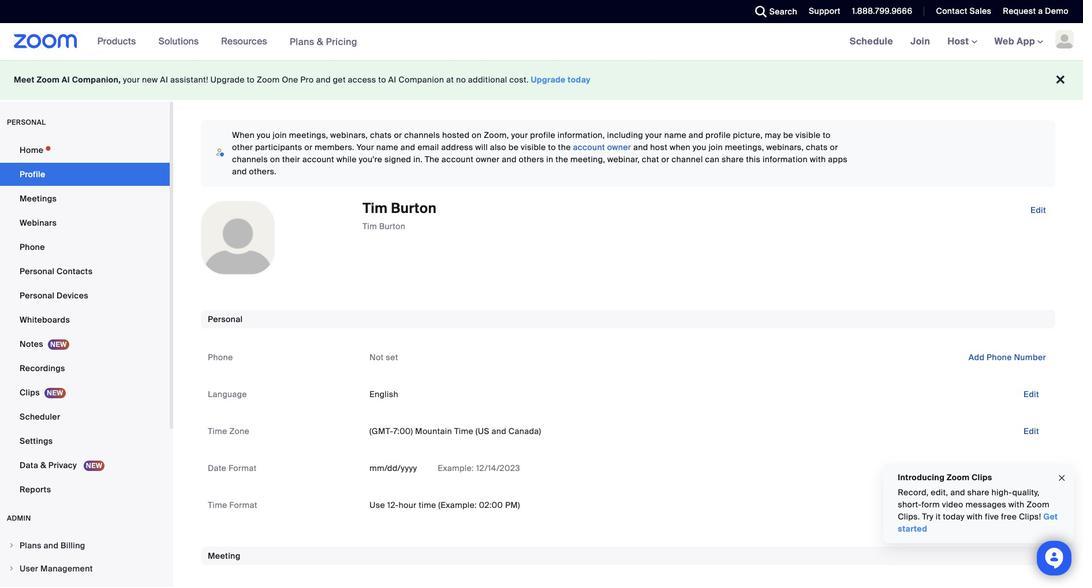 Task type: vqa. For each thing, say whether or not it's contained in the screenshot.
Czech
no



Task type: locate. For each thing, give the bounding box(es) containing it.
visible
[[796, 130, 821, 140], [521, 142, 546, 152]]

1 vertical spatial plans
[[20, 541, 41, 551]]

clips
[[20, 388, 40, 398], [972, 472, 993, 483]]

right image inside user management menu item
[[8, 565, 15, 572]]

edit button
[[1022, 201, 1056, 219], [1015, 385, 1049, 404], [1015, 422, 1049, 441], [1015, 459, 1049, 478], [1015, 496, 1049, 515]]

visible up information
[[796, 130, 821, 140]]

and up the in.
[[401, 142, 416, 152]]

personal contacts
[[20, 266, 93, 277]]

you up channel
[[693, 142, 707, 152]]

user management menu item
[[0, 558, 170, 580]]

date
[[208, 463, 227, 474]]

0 vertical spatial channels
[[404, 130, 440, 140]]

upgrade down product information navigation
[[211, 75, 245, 85]]

1 horizontal spatial on
[[472, 130, 482, 140]]

1 vertical spatial meetings,
[[725, 142, 764, 152]]

1 horizontal spatial plans
[[290, 36, 315, 48]]

hosted
[[442, 130, 470, 140]]

plans inside product information navigation
[[290, 36, 315, 48]]

when
[[670, 142, 691, 152]]

use 12-hour time (example: 02:00 pm)
[[370, 500, 520, 511]]

phone
[[20, 242, 45, 252], [208, 352, 233, 363], [987, 352, 1012, 363]]

join
[[273, 130, 287, 140], [709, 142, 723, 152]]

join up can
[[709, 142, 723, 152]]

data & privacy
[[20, 460, 79, 471]]

0 horizontal spatial today
[[568, 75, 591, 85]]

clips up high-
[[972, 472, 993, 483]]

1 horizontal spatial channels
[[404, 130, 440, 140]]

phone down webinars
[[20, 242, 45, 252]]

time down date
[[208, 500, 227, 511]]

2 horizontal spatial ai
[[388, 75, 397, 85]]

meetings, inside and host when you join meetings, webinars, chats or channels on their account while you're signed in. the account owner and others in the meeting, webinar, chat or channel can share this information with apps and others.
[[725, 142, 764, 152]]

you inside when you join meetings, webinars, chats or channels hosted on zoom, your profile information, including your name and profile picture, may be visible to other participants or members. your name and email address will also be visible to the
[[257, 130, 271, 140]]

0 horizontal spatial your
[[123, 75, 140, 85]]

& inside product information navigation
[[317, 36, 324, 48]]

right image inside "plans and billing" menu item
[[8, 542, 15, 549]]

meetings navigation
[[841, 23, 1084, 61]]

right image left user
[[8, 565, 15, 572]]

personal for personal devices
[[20, 291, 54, 301]]

2 tim from the top
[[363, 221, 377, 232]]

1 right image from the top
[[8, 542, 15, 549]]

today down 'video'
[[943, 512, 965, 522]]

time left zone
[[208, 426, 227, 437]]

webinars,
[[330, 130, 368, 140], [767, 142, 804, 152]]

1 vertical spatial format
[[229, 500, 257, 511]]

0 horizontal spatial with
[[810, 154, 826, 165]]

1 horizontal spatial today
[[943, 512, 965, 522]]

right image for plans
[[8, 542, 15, 549]]

support
[[809, 6, 841, 16]]

channels
[[404, 130, 440, 140], [232, 154, 268, 165]]

0 horizontal spatial channels
[[232, 154, 268, 165]]

to
[[247, 75, 255, 85], [378, 75, 386, 85], [823, 130, 831, 140], [548, 142, 556, 152]]

contact sales link
[[928, 0, 995, 23], [936, 6, 992, 16]]

on up will
[[472, 130, 482, 140]]

1 vertical spatial on
[[270, 154, 280, 165]]

edit,
[[931, 487, 948, 498]]

0 vertical spatial webinars,
[[330, 130, 368, 140]]

0 vertical spatial you
[[257, 130, 271, 140]]

0 vertical spatial today
[[568, 75, 591, 85]]

1 vertical spatial burton
[[379, 221, 406, 232]]

and inside menu item
[[44, 541, 59, 551]]

product information navigation
[[89, 23, 366, 61]]

1 vertical spatial be
[[509, 142, 519, 152]]

your inside meet zoom ai companion, footer
[[123, 75, 140, 85]]

on inside and host when you join meetings, webinars, chats or channels on their account while you're signed in. the account owner and others in the meeting, webinar, chat or channel can share this information with apps and others.
[[270, 154, 280, 165]]

banner
[[0, 23, 1084, 61]]

2 horizontal spatial account
[[573, 142, 605, 152]]

1 vertical spatial tim
[[363, 221, 377, 232]]

contacts
[[57, 266, 93, 277]]

admin menu menu
[[0, 535, 170, 587]]

1 vertical spatial chats
[[806, 142, 828, 152]]

0 vertical spatial personal
[[20, 266, 54, 277]]

1 vertical spatial personal
[[20, 291, 54, 301]]

0 horizontal spatial you
[[257, 130, 271, 140]]

and left get
[[316, 75, 331, 85]]

products
[[97, 35, 136, 47]]

0 vertical spatial on
[[472, 130, 482, 140]]

visible up others
[[521, 142, 546, 152]]

1 vertical spatial the
[[556, 154, 569, 165]]

free
[[1001, 512, 1017, 522]]

information,
[[558, 130, 605, 140]]

0 vertical spatial burton
[[391, 199, 437, 217]]

1 vertical spatial name
[[376, 142, 399, 152]]

right image
[[8, 542, 15, 549], [8, 565, 15, 572]]

your left "new"
[[123, 75, 140, 85]]

close image
[[1058, 472, 1067, 485]]

burton
[[391, 199, 437, 217], [379, 221, 406, 232]]

mm/dd/yyyy
[[370, 463, 417, 474]]

0 vertical spatial be
[[784, 130, 794, 140]]

chats up your
[[370, 130, 392, 140]]

be
[[784, 130, 794, 140], [509, 142, 519, 152]]

today up information,
[[568, 75, 591, 85]]

edit for (gmt-7:00) mountain time (us and canada)
[[1024, 426, 1040, 437]]

share up messages
[[968, 487, 990, 498]]

0 horizontal spatial owner
[[476, 154, 500, 165]]

0 horizontal spatial clips
[[20, 388, 40, 398]]

personal devices link
[[0, 284, 170, 307]]

2 upgrade from the left
[[531, 75, 566, 85]]

0 vertical spatial visible
[[796, 130, 821, 140]]

1 vertical spatial you
[[693, 142, 707, 152]]

0 horizontal spatial plans
[[20, 541, 41, 551]]

1 horizontal spatial profile
[[706, 130, 731, 140]]

account up meeting,
[[573, 142, 605, 152]]

& inside personal menu menu
[[40, 460, 46, 471]]

0 vertical spatial owner
[[607, 142, 631, 152]]

be right 'may'
[[784, 130, 794, 140]]

0 vertical spatial plans
[[290, 36, 315, 48]]

webinars, up members.
[[330, 130, 368, 140]]

1 horizontal spatial visible
[[796, 130, 821, 140]]

0 horizontal spatial ai
[[62, 75, 70, 85]]

time for use 12-hour time (example: 02:00 pm)
[[208, 500, 227, 511]]

date format
[[208, 463, 257, 474]]

plans up the meet zoom ai companion, your new ai assistant! upgrade to zoom one pro and get access to ai companion at no additional cost. upgrade today
[[290, 36, 315, 48]]

format right date
[[229, 463, 257, 474]]

edit button for (gmt-7:00) mountain time (us and canada)
[[1015, 422, 1049, 441]]

meetings, up members.
[[289, 130, 328, 140]]

ai left the companion,
[[62, 75, 70, 85]]

0 horizontal spatial &
[[40, 460, 46, 471]]

number
[[1014, 352, 1047, 363]]

1 vertical spatial right image
[[8, 565, 15, 572]]

0 horizontal spatial share
[[722, 154, 744, 165]]

0 vertical spatial share
[[722, 154, 744, 165]]

introducing zoom clips
[[898, 472, 993, 483]]

host
[[948, 35, 972, 47]]

meetings link
[[0, 187, 170, 210]]

ai left companion
[[388, 75, 397, 85]]

1 vertical spatial visible
[[521, 142, 546, 152]]

12-
[[387, 500, 399, 511]]

introducing
[[898, 472, 945, 483]]

channel
[[672, 154, 703, 165]]

0 horizontal spatial join
[[273, 130, 287, 140]]

edit
[[1031, 205, 1047, 215], [1024, 389, 1040, 400], [1024, 426, 1040, 437], [1024, 463, 1040, 474], [1024, 500, 1040, 511]]

upgrade right cost.
[[531, 75, 566, 85]]

0 horizontal spatial be
[[509, 142, 519, 152]]

account
[[573, 142, 605, 152], [302, 154, 334, 165], [442, 154, 474, 165]]

0 horizontal spatial name
[[376, 142, 399, 152]]

or up apps
[[830, 142, 838, 152]]

devices
[[57, 291, 88, 301]]

members.
[[315, 142, 355, 152]]

personal
[[7, 118, 46, 127]]

account owner
[[573, 142, 631, 152]]

plans and billing menu item
[[0, 535, 170, 557]]

1 horizontal spatial upgrade
[[531, 75, 566, 85]]

phone right add
[[987, 352, 1012, 363]]

0 horizontal spatial on
[[270, 154, 280, 165]]

clips up scheduler
[[20, 388, 40, 398]]

privacy
[[48, 460, 77, 471]]

on
[[472, 130, 482, 140], [270, 154, 280, 165]]

0 vertical spatial tim
[[363, 199, 388, 217]]

1 vertical spatial share
[[968, 487, 990, 498]]

not set
[[370, 352, 398, 363]]

0 vertical spatial with
[[810, 154, 826, 165]]

to right access
[[378, 75, 386, 85]]

zoom up clips!
[[1027, 500, 1050, 510]]

share right can
[[722, 154, 744, 165]]

user photo image
[[202, 202, 274, 274]]

share inside and host when you join meetings, webinars, chats or channels on their account while you're signed in. the account owner and others in the meeting, webinar, chat or channel can share this information with apps and others.
[[722, 154, 744, 165]]

in.
[[414, 154, 423, 165]]

0 horizontal spatial meetings,
[[289, 130, 328, 140]]

resources
[[221, 35, 267, 47]]

owner down will
[[476, 154, 500, 165]]

1 vertical spatial &
[[40, 460, 46, 471]]

additional
[[468, 75, 507, 85]]

with
[[810, 154, 826, 165], [1009, 500, 1025, 510], [967, 512, 983, 522]]

whiteboards
[[20, 315, 70, 325]]

notes
[[20, 339, 43, 349]]

signed
[[385, 154, 411, 165]]

meetings, down the picture,
[[725, 142, 764, 152]]

zoom inside record, edit, and share high-quality, short-form video messages with zoom clips. try it today with five free clips!
[[1027, 500, 1050, 510]]

app
[[1017, 35, 1036, 47]]

data
[[20, 460, 38, 471]]

your
[[123, 75, 140, 85], [511, 130, 528, 140], [646, 130, 662, 140]]

plans up user
[[20, 541, 41, 551]]

0 vertical spatial format
[[229, 463, 257, 474]]

meetings,
[[289, 130, 328, 140], [725, 142, 764, 152]]

edit for use 12-hour time (example: 02:00 pm)
[[1024, 500, 1040, 511]]

format
[[229, 463, 257, 474], [229, 500, 257, 511]]

with down messages
[[967, 512, 983, 522]]

webinars, up information
[[767, 142, 804, 152]]

channels down the other
[[232, 154, 268, 165]]

0 horizontal spatial visible
[[521, 142, 546, 152]]

plans
[[290, 36, 315, 48], [20, 541, 41, 551]]

home link
[[0, 139, 170, 162]]

1 vertical spatial join
[[709, 142, 723, 152]]

0 horizontal spatial profile
[[530, 130, 556, 140]]

right image down admin
[[8, 542, 15, 549]]

chats up information
[[806, 142, 828, 152]]

name up signed
[[376, 142, 399, 152]]

1.888.799.9666
[[852, 6, 913, 16]]

1 horizontal spatial share
[[968, 487, 990, 498]]

contact
[[936, 6, 968, 16]]

1 vertical spatial webinars,
[[767, 142, 804, 152]]

1 horizontal spatial you
[[693, 142, 707, 152]]

with left apps
[[810, 154, 826, 165]]

profile
[[530, 130, 556, 140], [706, 130, 731, 140]]

0 vertical spatial clips
[[20, 388, 40, 398]]

2 vertical spatial personal
[[208, 314, 243, 325]]

1 vertical spatial today
[[943, 512, 965, 522]]

join up the participants
[[273, 130, 287, 140]]

& right data
[[40, 460, 46, 471]]

1 horizontal spatial chats
[[806, 142, 828, 152]]

2 profile from the left
[[706, 130, 731, 140]]

0 horizontal spatial phone
[[20, 242, 45, 252]]

notes link
[[0, 333, 170, 356]]

webinars link
[[0, 211, 170, 234]]

1 horizontal spatial webinars,
[[767, 142, 804, 152]]

1 horizontal spatial phone
[[208, 352, 233, 363]]

may
[[765, 130, 781, 140]]

1 horizontal spatial owner
[[607, 142, 631, 152]]

and up when at the top right
[[689, 130, 704, 140]]

0 vertical spatial join
[[273, 130, 287, 140]]

1 vertical spatial channels
[[232, 154, 268, 165]]

& left pricing
[[317, 36, 324, 48]]

web
[[995, 35, 1015, 47]]

2 horizontal spatial with
[[1009, 500, 1025, 510]]

today
[[568, 75, 591, 85], [943, 512, 965, 522]]

1 vertical spatial owner
[[476, 154, 500, 165]]

2 horizontal spatial phone
[[987, 352, 1012, 363]]

pricing
[[326, 36, 357, 48]]

you up the participants
[[257, 130, 271, 140]]

1 horizontal spatial meetings,
[[725, 142, 764, 152]]

your up host
[[646, 130, 662, 140]]

0 vertical spatial right image
[[8, 542, 15, 549]]

phone up language
[[208, 352, 233, 363]]

profile up can
[[706, 130, 731, 140]]

plans and billing
[[20, 541, 85, 551]]

time left (us
[[454, 426, 474, 437]]

name up when at the top right
[[665, 130, 687, 140]]

ai right "new"
[[160, 75, 168, 85]]

recordings
[[20, 363, 65, 374]]

be right also
[[509, 142, 519, 152]]

0 vertical spatial chats
[[370, 130, 392, 140]]

1 vertical spatial with
[[1009, 500, 1025, 510]]

edit button for english
[[1015, 385, 1049, 404]]

0 vertical spatial &
[[317, 36, 324, 48]]

channels inside when you join meetings, webinars, chats or channels hosted on zoom, your profile information, including your name and profile picture, may be visible to other participants or members. your name and email address will also be visible to the
[[404, 130, 440, 140]]

0 horizontal spatial webinars,
[[330, 130, 368, 140]]

recordings link
[[0, 357, 170, 380]]

0 vertical spatial the
[[558, 142, 571, 152]]

0 vertical spatial name
[[665, 130, 687, 140]]

sales
[[970, 6, 992, 16]]

meeting,
[[571, 154, 605, 165]]

web app
[[995, 35, 1036, 47]]

0 vertical spatial meetings,
[[289, 130, 328, 140]]

0 horizontal spatial upgrade
[[211, 75, 245, 85]]

your right zoom,
[[511, 130, 528, 140]]

scheduler link
[[0, 405, 170, 429]]

phone inside button
[[987, 352, 1012, 363]]

the right in
[[556, 154, 569, 165]]

will
[[475, 142, 488, 152]]

on down the participants
[[270, 154, 280, 165]]

1 vertical spatial clips
[[972, 472, 993, 483]]

plans inside "plans and billing" menu item
[[20, 541, 41, 551]]

and left the billing
[[44, 541, 59, 551]]

contact sales
[[936, 6, 992, 16]]

1 horizontal spatial ai
[[160, 75, 168, 85]]

profile up and host when you join meetings, webinars, chats or channels on their account while you're signed in. the account owner and others in the meeting, webinar, chat or channel can share this information with apps and others.
[[530, 130, 556, 140]]

1 horizontal spatial join
[[709, 142, 723, 152]]

format down date format
[[229, 500, 257, 511]]

the down information,
[[558, 142, 571, 152]]

plans for plans and billing
[[20, 541, 41, 551]]

format for time format
[[229, 500, 257, 511]]

account down members.
[[302, 154, 334, 165]]

chats inside and host when you join meetings, webinars, chats or channels on their account while you're signed in. the account owner and others in the meeting, webinar, chat or channel can share this information with apps and others.
[[806, 142, 828, 152]]

with up free
[[1009, 500, 1025, 510]]

and up 'video'
[[951, 487, 965, 498]]

0 horizontal spatial chats
[[370, 130, 392, 140]]

get started
[[898, 512, 1058, 534]]

channels up email at the left top of the page
[[404, 130, 440, 140]]

chats inside when you join meetings, webinars, chats or channels hosted on zoom, your profile information, including your name and profile picture, may be visible to other participants or members. your name and email address will also be visible to the
[[370, 130, 392, 140]]

time
[[208, 426, 227, 437], [454, 426, 474, 437], [208, 500, 227, 511]]

the inside and host when you join meetings, webinars, chats or channels on their account while you're signed in. the account owner and others in the meeting, webinar, chat or channel can share this information with apps and others.
[[556, 154, 569, 165]]

add
[[969, 352, 985, 363]]

2 right image from the top
[[8, 565, 15, 572]]

owner up webinar, in the top right of the page
[[607, 142, 631, 152]]

or left members.
[[305, 142, 313, 152]]

webinars, inside and host when you join meetings, webinars, chats or channels on their account while you're signed in. the account owner and others in the meeting, webinar, chat or channel can share this information with apps and others.
[[767, 142, 804, 152]]

clips link
[[0, 381, 170, 404]]

1 horizontal spatial with
[[967, 512, 983, 522]]

1 horizontal spatial &
[[317, 36, 324, 48]]

account down address
[[442, 154, 474, 165]]



Task type: describe. For each thing, give the bounding box(es) containing it.
information
[[763, 154, 808, 165]]

right image for user
[[8, 565, 15, 572]]

1 horizontal spatial your
[[511, 130, 528, 140]]

meet zoom ai companion, footer
[[0, 60, 1084, 100]]

hour
[[399, 500, 417, 511]]

zoom left one
[[257, 75, 280, 85]]

join inside when you join meetings, webinars, chats or channels hosted on zoom, your profile information, including your name and profile picture, may be visible to other participants or members. your name and email address will also be visible to the
[[273, 130, 287, 140]]

when
[[232, 130, 255, 140]]

add phone number
[[969, 352, 1047, 363]]

participants
[[255, 142, 302, 152]]

also
[[490, 142, 507, 152]]

today inside meet zoom ai companion, footer
[[568, 75, 591, 85]]

join inside and host when you join meetings, webinars, chats or channels on their account while you're signed in. the account owner and others in the meeting, webinar, chat or channel can share this information with apps and others.
[[709, 142, 723, 152]]

a
[[1039, 6, 1043, 16]]

with inside and host when you join meetings, webinars, chats or channels on their account while you're signed in. the account owner and others in the meeting, webinar, chat or channel can share this information with apps and others.
[[810, 154, 826, 165]]

personal menu menu
[[0, 139, 170, 502]]

meetings
[[20, 193, 57, 204]]

host button
[[948, 35, 978, 47]]

personal for personal contacts
[[20, 266, 54, 277]]

not
[[370, 352, 384, 363]]

& for pricing
[[317, 36, 324, 48]]

solutions button
[[158, 23, 204, 60]]

clips.
[[898, 512, 920, 522]]

format for date format
[[229, 463, 257, 474]]

at
[[446, 75, 454, 85]]

1 profile from the left
[[530, 130, 556, 140]]

02:00
[[479, 500, 503, 511]]

owner inside and host when you join meetings, webinars, chats or channels on their account while you're signed in. the account owner and others in the meeting, webinar, chat or channel can share this information with apps and others.
[[476, 154, 500, 165]]

to down resources dropdown button
[[247, 75, 255, 85]]

you inside and host when you join meetings, webinars, chats or channels on their account while you're signed in. the account owner and others in the meeting, webinar, chat or channel can share this information with apps and others.
[[693, 142, 707, 152]]

today inside record, edit, and share high-quality, short-form video messages with zoom clips. try it today with five free clips!
[[943, 512, 965, 522]]

time for (gmt-7:00) mountain time (us and canada)
[[208, 426, 227, 437]]

assistant!
[[170, 75, 208, 85]]

pm)
[[505, 500, 520, 511]]

zoom right meet
[[37, 75, 60, 85]]

billing
[[61, 541, 85, 551]]

1 horizontal spatial account
[[442, 154, 474, 165]]

phone inside personal menu menu
[[20, 242, 45, 252]]

solutions
[[158, 35, 199, 47]]

0 horizontal spatial account
[[302, 154, 334, 165]]

webinars
[[20, 218, 57, 228]]

demo
[[1045, 6, 1069, 16]]

7:00)
[[393, 426, 413, 437]]

3 ai from the left
[[388, 75, 397, 85]]

plans for plans & pricing
[[290, 36, 315, 48]]

clips!
[[1019, 512, 1042, 522]]

address
[[441, 142, 473, 152]]

try
[[922, 512, 934, 522]]

language
[[208, 389, 247, 400]]

to up apps
[[823, 130, 831, 140]]

request a demo
[[1003, 6, 1069, 16]]

and down also
[[502, 154, 517, 165]]

the inside when you join meetings, webinars, chats or channels hosted on zoom, your profile information, including your name and profile picture, may be visible to other participants or members. your name and email address will also be visible to the
[[558, 142, 571, 152]]

(us
[[476, 426, 490, 437]]

1 tim from the top
[[363, 199, 388, 217]]

time zone
[[208, 426, 250, 437]]

and inside record, edit, and share high-quality, short-form video messages with zoom clips. try it today with five free clips!
[[951, 487, 965, 498]]

meeting
[[208, 551, 241, 561]]

request
[[1003, 6, 1036, 16]]

personal devices
[[20, 291, 88, 301]]

clips inside personal menu menu
[[20, 388, 40, 398]]

you're
[[359, 154, 382, 165]]

reports
[[20, 485, 51, 495]]

plans & pricing
[[290, 36, 357, 48]]

1 horizontal spatial name
[[665, 130, 687, 140]]

settings link
[[0, 430, 170, 453]]

and left others.
[[232, 166, 247, 177]]

when you join meetings, webinars, chats or channels hosted on zoom, your profile information, including your name and profile picture, may be visible to other participants or members. your name and email address will also be visible to the
[[232, 130, 831, 152]]

& for privacy
[[40, 460, 46, 471]]

edit for english
[[1024, 389, 1040, 400]]

apps
[[828, 154, 848, 165]]

1 upgrade from the left
[[211, 75, 245, 85]]

companion,
[[72, 75, 121, 85]]

or up signed
[[394, 130, 402, 140]]

cost.
[[510, 75, 529, 85]]

zoom up edit,
[[947, 472, 970, 483]]

or down host
[[662, 154, 670, 165]]

1 horizontal spatial clips
[[972, 472, 993, 483]]

account owner link
[[573, 142, 631, 152]]

scheduler
[[20, 412, 60, 422]]

2 horizontal spatial your
[[646, 130, 662, 140]]

2 vertical spatial with
[[967, 512, 983, 522]]

can
[[705, 154, 720, 165]]

add phone number button
[[960, 348, 1056, 367]]

products button
[[97, 23, 141, 60]]

zone
[[229, 426, 250, 437]]

1 horizontal spatial be
[[784, 130, 794, 140]]

webinar,
[[608, 154, 640, 165]]

edit button for use 12-hour time (example: 02:00 pm)
[[1015, 496, 1049, 515]]

management
[[40, 564, 93, 574]]

resources button
[[221, 23, 272, 60]]

(gmt-
[[370, 426, 393, 437]]

high-
[[992, 487, 1013, 498]]

1 ai from the left
[[62, 75, 70, 85]]

and inside meet zoom ai companion, footer
[[316, 75, 331, 85]]

phone link
[[0, 236, 170, 259]]

others.
[[249, 166, 277, 177]]

companion
[[399, 75, 444, 85]]

started
[[898, 524, 928, 534]]

meetings, inside when you join meetings, webinars, chats or channels hosted on zoom, your profile information, including your name and profile picture, may be visible to other participants or members. your name and email address will also be visible to the
[[289, 130, 328, 140]]

banner containing products
[[0, 23, 1084, 61]]

zoom logo image
[[14, 34, 77, 49]]

picture,
[[733, 130, 763, 140]]

english
[[370, 389, 399, 400]]

(gmt-7:00) mountain time (us and canada)
[[370, 426, 541, 437]]

on inside when you join meetings, webinars, chats or channels hosted on zoom, your profile information, including your name and profile picture, may be visible to other participants or members. your name and email address will also be visible to the
[[472, 130, 482, 140]]

to up in
[[548, 142, 556, 152]]

other
[[232, 142, 253, 152]]

meet
[[14, 75, 35, 85]]

canada)
[[509, 426, 541, 437]]

channels inside and host when you join meetings, webinars, chats or channels on their account while you're signed in. the account owner and others in the meeting, webinar, chat or channel can share this information with apps and others.
[[232, 154, 268, 165]]

settings
[[20, 436, 53, 446]]

use
[[370, 500, 385, 511]]

edit user photo image
[[229, 233, 247, 243]]

and right (us
[[492, 426, 507, 437]]

no
[[456, 75, 466, 85]]

share inside record, edit, and share high-quality, short-form video messages with zoom clips. try it today with five free clips!
[[968, 487, 990, 498]]

admin
[[7, 514, 31, 523]]

profile picture image
[[1056, 30, 1074, 49]]

and up chat
[[634, 142, 648, 152]]

set
[[386, 352, 398, 363]]

search
[[770, 6, 798, 17]]

home
[[20, 145, 43, 155]]

tim burton tim burton
[[363, 199, 437, 232]]

schedule link
[[841, 23, 902, 60]]

search button
[[747, 0, 801, 23]]

webinars, inside when you join meetings, webinars, chats or channels hosted on zoom, your profile information, including your name and profile picture, may be visible to other participants or members. your name and email address will also be visible to the
[[330, 130, 368, 140]]

host
[[651, 142, 668, 152]]

access
[[348, 75, 376, 85]]

2 ai from the left
[[160, 75, 168, 85]]



